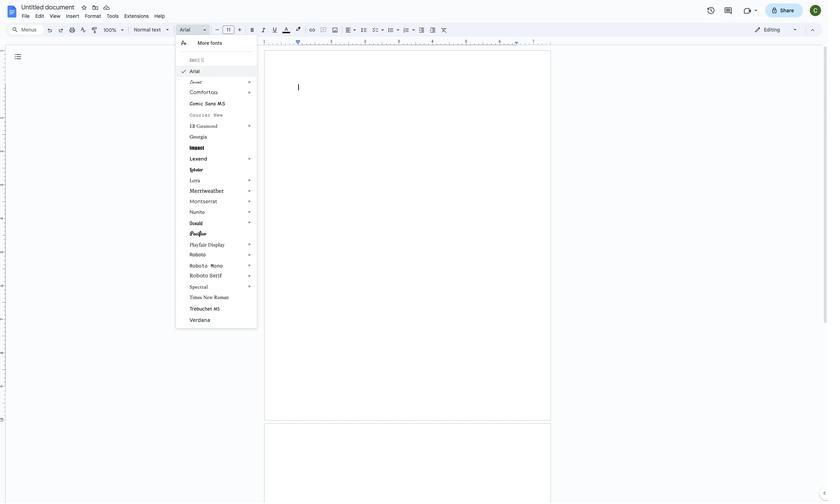 Task type: vqa. For each thing, say whether or not it's contained in the screenshot.
Courier New
yes



Task type: describe. For each thing, give the bounding box(es) containing it.
roboto for roboto mono
[[190, 263, 208, 269]]

text
[[152, 27, 161, 33]]

main toolbar
[[43, 0, 450, 331]]

file menu item
[[19, 12, 32, 20]]

nunito
[[190, 209, 205, 216]]

roboto mono
[[190, 263, 223, 269]]

display
[[208, 242, 225, 248]]

playfair
[[190, 242, 207, 248]]

eb
[[190, 123, 195, 129]]

edit menu item
[[32, 12, 47, 20]]

courier
[[190, 112, 211, 118]]

► for spectral
[[248, 285, 252, 289]]

1 roboto from the top
[[190, 252, 206, 258]]

Font size text field
[[223, 26, 234, 34]]

view
[[50, 13, 60, 19]]

amatic
[[190, 57, 200, 63]]

normal
[[134, 27, 151, 33]]

lobster
[[190, 167, 203, 173]]

line & paragraph spacing image
[[360, 25, 368, 35]]

right margin image
[[515, 40, 550, 45]]

help
[[154, 13, 165, 19]]

share
[[780, 7, 794, 14]]

comfortaa
[[190, 90, 218, 95]]

► for oswald
[[248, 221, 252, 225]]

menu bar inside menu bar banner
[[19, 9, 168, 21]]

times
[[190, 295, 202, 301]]

oswald
[[190, 220, 203, 227]]

spectral
[[190, 284, 208, 291]]

0 vertical spatial ms
[[217, 100, 225, 107]]

menu bar banner
[[0, 0, 828, 504]]

insert menu item
[[63, 12, 82, 20]]

extensions menu item
[[121, 12, 152, 20]]

pacifico
[[190, 230, 206, 238]]

bulleted list menu image
[[395, 25, 399, 28]]

Font size field
[[223, 26, 237, 34]]

merriweather
[[190, 188, 224, 194]]

playfair display
[[190, 242, 225, 248]]

extensions
[[124, 13, 149, 19]]

roboto serif
[[190, 273, 222, 279]]

► for playfair display
[[248, 243, 252, 247]]

georgia
[[190, 134, 207, 140]]

help menu item
[[152, 12, 168, 20]]

1
[[263, 39, 265, 44]]

left margin image
[[265, 40, 300, 45]]

garamond
[[196, 123, 217, 129]]

insert
[[66, 13, 79, 19]]

view menu item
[[47, 12, 63, 20]]

trebuchet ms
[[190, 307, 220, 312]]

new for courier
[[214, 112, 223, 118]]

more
[[198, 40, 209, 46]]

Zoom text field
[[102, 25, 118, 35]]

insert image image
[[331, 25, 339, 35]]

comic sans ms
[[190, 100, 225, 107]]

editing button
[[750, 25, 802, 35]]



Task type: locate. For each thing, give the bounding box(es) containing it.
Zoom field
[[101, 25, 127, 35]]

roboto down playfair
[[190, 252, 206, 258]]

eb garamond
[[190, 123, 217, 129]]

►
[[248, 80, 252, 84], [248, 91, 252, 95], [248, 124, 252, 128], [248, 157, 252, 161], [248, 179, 252, 183], [248, 189, 252, 193], [248, 200, 252, 204], [248, 210, 252, 214], [248, 221, 252, 225], [248, 243, 252, 247], [248, 253, 252, 257], [248, 264, 252, 268], [248, 274, 252, 278], [248, 285, 252, 289]]

1 vertical spatial arial
[[190, 69, 200, 74]]

new for times
[[203, 295, 213, 301]]

1 vertical spatial roboto
[[190, 263, 208, 269]]

lexend
[[190, 156, 207, 162]]

numbered list menu image
[[410, 25, 415, 28]]

ms down roman
[[214, 307, 220, 312]]

pacifico application
[[0, 0, 828, 504]]

verdana
[[190, 317, 210, 323]]

6 ► from the top
[[248, 189, 252, 193]]

0 vertical spatial arial
[[180, 27, 190, 33]]

► for comfortaa
[[248, 91, 252, 95]]

► for roboto serif
[[248, 274, 252, 278]]

► for merriweather
[[248, 189, 252, 193]]

► for lora
[[248, 179, 252, 183]]

arial right text
[[180, 27, 190, 33]]

file
[[22, 13, 30, 19]]

courier new
[[190, 112, 223, 118]]

more fonts
[[198, 40, 222, 46]]

fonts
[[210, 40, 222, 46]]

arial inside "option"
[[180, 27, 190, 33]]

share button
[[765, 4, 803, 18]]

format
[[85, 13, 101, 19]]

Star checkbox
[[79, 3, 89, 13]]

5 ► from the top
[[248, 179, 252, 183]]

ms
[[217, 100, 225, 107], [214, 307, 220, 312]]

top margin image
[[0, 51, 5, 86]]

► for eb garamond
[[248, 124, 252, 128]]

► for roboto
[[248, 253, 252, 257]]

mode and view toolbar
[[749, 23, 818, 37]]

7 ► from the top
[[248, 200, 252, 204]]

14 ► from the top
[[248, 285, 252, 289]]

normal text
[[134, 27, 161, 33]]

Menus field
[[9, 25, 44, 35]]

3 roboto from the top
[[190, 273, 208, 279]]

pacifico menu
[[176, 35, 257, 329]]

tools menu item
[[104, 12, 121, 20]]

ms right sans at the top left
[[217, 100, 225, 107]]

10 ► from the top
[[248, 243, 252, 247]]

new up trebuchet ms
[[203, 295, 213, 301]]

roboto
[[190, 252, 206, 258], [190, 263, 208, 269], [190, 273, 208, 279]]

arial
[[180, 27, 190, 33], [190, 69, 200, 74]]

13 ► from the top
[[248, 274, 252, 278]]

sans
[[205, 100, 216, 107]]

trebuchet
[[190, 307, 212, 312]]

menu bar containing file
[[19, 9, 168, 21]]

11 ► from the top
[[248, 253, 252, 257]]

serif
[[210, 273, 222, 279]]

highlight color image
[[294, 25, 302, 33]]

roman
[[214, 295, 229, 301]]

► for lexend
[[248, 157, 252, 161]]

lora
[[190, 178, 200, 184]]

roboto up roboto serif
[[190, 263, 208, 269]]

new
[[214, 112, 223, 118], [203, 295, 213, 301]]

amatic sc
[[190, 57, 204, 63]]

format menu item
[[82, 12, 104, 20]]

0 horizontal spatial new
[[203, 295, 213, 301]]

menu bar
[[19, 9, 168, 21]]

► for caveat
[[248, 80, 252, 84]]

times new roman
[[190, 295, 229, 301]]

tools
[[107, 13, 119, 19]]

► for nunito
[[248, 210, 252, 214]]

4 ► from the top
[[248, 157, 252, 161]]

roboto for roboto serif
[[190, 273, 208, 279]]

new down sans at the top left
[[214, 112, 223, 118]]

1 vertical spatial new
[[203, 295, 213, 301]]

2 ► from the top
[[248, 91, 252, 95]]

0 vertical spatial roboto
[[190, 252, 206, 258]]

arial up caveat on the top left
[[190, 69, 200, 74]]

mono
[[211, 263, 223, 269]]

2 roboto from the top
[[190, 263, 208, 269]]

1 vertical spatial ms
[[214, 307, 220, 312]]

montserrat
[[190, 199, 217, 205]]

1 ► from the top
[[248, 80, 252, 84]]

comic
[[190, 100, 203, 107]]

Rename text field
[[19, 3, 78, 11]]

styles list. normal text selected. option
[[134, 25, 162, 35]]

text color image
[[282, 25, 290, 33]]

bottom margin image
[[0, 385, 5, 420]]

► for roboto mono
[[248, 264, 252, 268]]

► for montserrat
[[248, 200, 252, 204]]

1 horizontal spatial new
[[214, 112, 223, 118]]

12 ► from the top
[[248, 264, 252, 268]]

edit
[[35, 13, 44, 19]]

0 vertical spatial new
[[214, 112, 223, 118]]

roboto up "spectral"
[[190, 273, 208, 279]]

editing
[[764, 27, 780, 33]]

arial option
[[180, 25, 199, 35]]

impact
[[190, 145, 204, 151]]

checklist menu image
[[379, 25, 384, 28]]

arial inside pacifico menu
[[190, 69, 200, 74]]

caveat
[[190, 79, 201, 85]]

2 vertical spatial roboto
[[190, 273, 208, 279]]

sc
[[201, 57, 204, 63]]

8 ► from the top
[[248, 210, 252, 214]]

3 ► from the top
[[248, 124, 252, 128]]

9 ► from the top
[[248, 221, 252, 225]]



